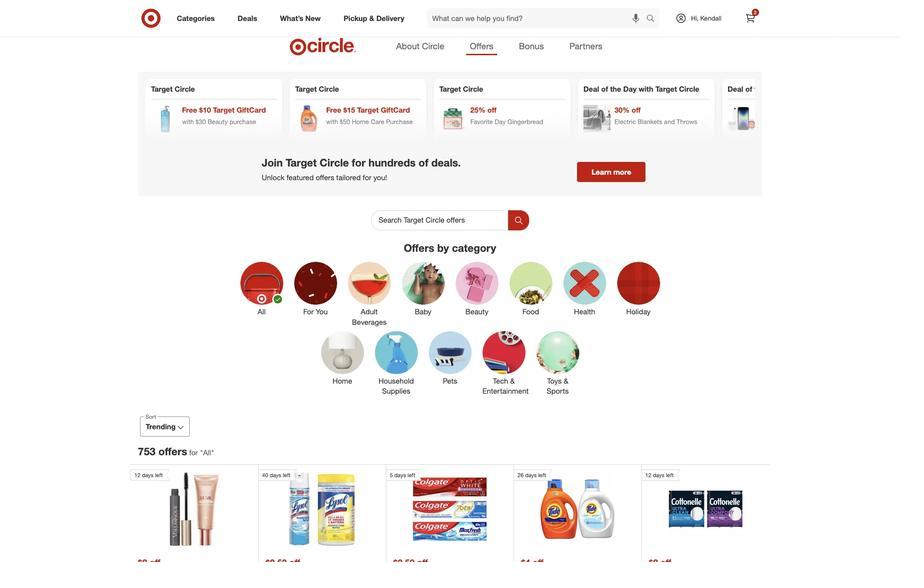 Task type: vqa. For each thing, say whether or not it's contained in the screenshot.
GUEST
no



Task type: describe. For each thing, give the bounding box(es) containing it.
baby
[[415, 307, 432, 316]]

purchase
[[386, 118, 413, 126]]

toys & sports button
[[536, 331, 579, 397]]

with inside free $15 target giftcard with $50 home care purchase
[[326, 118, 338, 126]]

s
[[182, 445, 187, 458]]

target circle logo image
[[289, 37, 358, 56]]

target inside free $10 target giftcard with $30 beauty purchase
[[213, 105, 234, 115]]

pickup & delivery
[[344, 13, 405, 23]]

12 days left for 1st 12 days left button from left
[[134, 472, 163, 479]]

26
[[518, 472, 524, 479]]

left for 5 days left 'button'
[[408, 472, 415, 479]]

holiday
[[626, 307, 651, 316]]

off for 25% off
[[487, 105, 497, 115]]

target circle for 25% off
[[439, 84, 483, 94]]

supplies
[[382, 387, 411, 396]]

home
[[333, 376, 352, 385]]

1 " from the left
[[200, 448, 203, 457]]

delivery
[[376, 13, 405, 23]]

753
[[138, 445, 156, 458]]

partners
[[570, 41, 603, 51]]

sports
[[547, 387, 569, 396]]

2 horizontal spatial of
[[745, 84, 752, 94]]

more
[[614, 168, 632, 177]]

categories
[[177, 13, 215, 23]]

what's new
[[280, 13, 321, 23]]

25% off favorite day gingerbread
[[470, 105, 543, 126]]

free $15 target giftcard with $50 home care purchase
[[326, 105, 413, 126]]

purchase
[[229, 118, 256, 126]]

gingerbread
[[507, 118, 543, 126]]

2
[[754, 10, 757, 15]]

all inside 753 offer s for " all "
[[203, 448, 211, 457]]

for
[[303, 307, 314, 316]]

left for 26 days left "button"
[[539, 472, 546, 479]]

learn
[[592, 168, 612, 177]]

bonus link
[[516, 38, 548, 55]]

tailored
[[336, 173, 361, 182]]

with inside free $10 target giftcard with $30 beauty purchase
[[182, 118, 194, 126]]

partners link
[[566, 38, 606, 55]]

$10
[[199, 105, 211, 115]]

offers
[[316, 173, 334, 182]]

hi, kendall
[[691, 14, 722, 22]]

what's
[[280, 13, 303, 23]]

trending button
[[140, 417, 190, 437]]

5 days left button
[[386, 470, 487, 546]]

unlock
[[262, 173, 285, 182]]

25%
[[470, 105, 485, 115]]

deals.
[[432, 156, 461, 169]]

holiday button
[[617, 262, 660, 328]]

$15
[[343, 105, 355, 115]]

1 horizontal spatial day
[[623, 84, 637, 94]]

offer
[[158, 445, 182, 458]]

deals link
[[230, 8, 269, 28]]

2 deal of the day with target circle from the left
[[728, 84, 844, 94]]

adult beverages button
[[348, 262, 391, 328]]

all inside 'button'
[[258, 307, 266, 316]]

free $10 target giftcard with $30 beauty purchase
[[182, 105, 266, 126]]

health button
[[563, 262, 606, 328]]

hundreds
[[369, 156, 416, 169]]

all button
[[240, 262, 283, 328]]

home
[[352, 118, 369, 126]]

target inside join target circle for hundreds of deals. unlock featured offers tailored for you!
[[286, 156, 317, 169]]

days for the 40 days left button
[[270, 472, 281, 479]]

2 12 from the left
[[646, 472, 652, 479]]

for you button
[[294, 262, 337, 328]]

deals
[[238, 13, 257, 23]]

tech
[[493, 376, 508, 385]]

about circle
[[396, 41, 445, 51]]

pickup & delivery link
[[336, 8, 416, 28]]

toys
[[547, 376, 562, 385]]

new
[[305, 13, 321, 23]]

left for the 40 days left button
[[283, 472, 291, 479]]

food button
[[510, 262, 552, 328]]

toys & sports
[[547, 376, 569, 396]]

days for 26 days left "button"
[[525, 472, 537, 479]]

giftcard for free $15 target giftcard
[[381, 105, 410, 115]]

1 deal of the day with target circle from the left
[[584, 84, 699, 94]]

offers by category
[[404, 241, 496, 254]]

for for hundreds
[[352, 156, 366, 169]]

pickup
[[344, 13, 367, 23]]

what's new link
[[272, 8, 332, 28]]

pets button
[[429, 331, 472, 397]]

learn more button
[[577, 162, 646, 182]]

of inside join target circle for hundreds of deals. unlock featured offers tailored for you!
[[419, 156, 429, 169]]

entertainment
[[483, 387, 529, 396]]

tech & entertainment button
[[483, 331, 529, 397]]

household supplies
[[379, 376, 414, 396]]

and
[[664, 118, 675, 126]]

join target circle for hundreds of deals. unlock featured offers tailored for you!
[[262, 156, 461, 182]]

target inside free $15 target giftcard with $50 home care purchase
[[357, 105, 379, 115]]

free for free $10 target giftcard
[[182, 105, 197, 115]]

1 the from the left
[[610, 84, 621, 94]]

offers link
[[466, 38, 497, 55]]

blankets
[[638, 118, 662, 126]]

26 days left button
[[514, 470, 615, 546]]

trending
[[146, 422, 176, 431]]

learn more
[[592, 168, 632, 177]]

category
[[452, 241, 496, 254]]

off for 30% off
[[632, 105, 641, 115]]

baby button
[[402, 262, 445, 328]]

2 the from the left
[[754, 84, 765, 94]]

1 12 from the left
[[134, 472, 141, 479]]

beauty
[[208, 118, 228, 126]]

tech & entertainment
[[483, 376, 529, 396]]

5
[[390, 472, 393, 479]]

pets
[[443, 376, 457, 385]]

753 offer s for " all "
[[138, 445, 214, 458]]

2 horizontal spatial day
[[768, 84, 781, 94]]



Task type: locate. For each thing, give the bounding box(es) containing it.
giftcard inside free $10 target giftcard with $30 beauty purchase
[[236, 105, 266, 115]]

search
[[643, 14, 665, 24]]

1 vertical spatial offers
[[404, 241, 435, 254]]

1 horizontal spatial target circle
[[295, 84, 339, 94]]

0 horizontal spatial giftcard
[[236, 105, 266, 115]]

1 horizontal spatial &
[[510, 376, 515, 385]]

0 horizontal spatial 12 days left
[[134, 472, 163, 479]]

for left you!
[[363, 173, 372, 182]]

1 horizontal spatial offers
[[470, 41, 494, 51]]

off right the 30%
[[632, 105, 641, 115]]

target circle
[[151, 84, 195, 94], [295, 84, 339, 94], [439, 84, 483, 94]]

1 deal from the left
[[584, 84, 599, 94]]

target circle for free $15 target giftcard
[[295, 84, 339, 94]]

days for 1st 12 days left button from right
[[653, 472, 665, 479]]

& for pickup
[[369, 13, 374, 23]]

$30
[[195, 118, 206, 126]]

2 " from the left
[[211, 448, 214, 457]]

food
[[523, 307, 539, 316]]

care
[[371, 118, 384, 126]]

health
[[574, 307, 595, 316]]

1 vertical spatial for
[[363, 173, 372, 182]]

& inside toys & sports
[[564, 376, 569, 385]]

& right pickup
[[369, 13, 374, 23]]

& right toys
[[564, 376, 569, 385]]

0 horizontal spatial offers
[[404, 241, 435, 254]]

30% off electric blankets and throws
[[615, 105, 698, 126]]

1 horizontal spatial all
[[258, 307, 266, 316]]

2 12 days left from the left
[[646, 472, 674, 479]]

4 left from the left
[[539, 472, 546, 479]]

1 free from the left
[[182, 105, 197, 115]]

1 giftcard from the left
[[236, 105, 266, 115]]

"
[[200, 448, 203, 457], [211, 448, 214, 457]]

1 left from the left
[[155, 472, 163, 479]]

& for tech
[[510, 376, 515, 385]]

5 days left
[[390, 472, 415, 479]]

days inside "button"
[[525, 472, 537, 479]]

hi,
[[691, 14, 699, 22]]

0 horizontal spatial deal of the day with target circle
[[584, 84, 699, 94]]

2 vertical spatial for
[[189, 448, 198, 457]]

left for 1st 12 days left button from left
[[155, 472, 163, 479]]

categories link
[[169, 8, 226, 28]]

1 horizontal spatial 12 days left
[[646, 472, 674, 479]]

1 horizontal spatial "
[[211, 448, 214, 457]]

featured
[[287, 173, 314, 182]]

2 horizontal spatial &
[[564, 376, 569, 385]]

0 horizontal spatial target circle
[[151, 84, 195, 94]]

for up tailored
[[352, 156, 366, 169]]

beauty
[[466, 307, 489, 316]]

throws
[[677, 118, 698, 126]]

circle
[[422, 41, 445, 51], [175, 84, 195, 94], [319, 84, 339, 94], [463, 84, 483, 94], [679, 84, 699, 94], [823, 84, 844, 94], [320, 156, 349, 169]]

5 left from the left
[[666, 472, 674, 479]]

days for 5 days left 'button'
[[395, 472, 406, 479]]

$50
[[340, 118, 350, 126]]

kendall
[[701, 14, 722, 22]]

off right 25%
[[487, 105, 497, 115]]

2 12 days left button from the left
[[641, 470, 743, 546]]

3 target circle from the left
[[439, 84, 483, 94]]

electric
[[615, 118, 636, 126]]

free left $10
[[182, 105, 197, 115]]

search button
[[643, 8, 665, 30]]

left
[[155, 472, 163, 479], [283, 472, 291, 479], [408, 472, 415, 479], [539, 472, 546, 479], [666, 472, 674, 479]]

off inside 30% off electric blankets and throws
[[632, 105, 641, 115]]

free left $15
[[326, 105, 341, 115]]

2 link
[[741, 8, 761, 28]]

free inside free $10 target giftcard with $30 beauty purchase
[[182, 105, 197, 115]]

left inside 'button'
[[408, 472, 415, 479]]

12 days left
[[134, 472, 163, 479], [646, 472, 674, 479]]

days for 1st 12 days left button from left
[[142, 472, 154, 479]]

about circle link
[[393, 38, 448, 55]]

target circle for free $10 target giftcard
[[151, 84, 195, 94]]

left inside "button"
[[539, 472, 546, 479]]

free
[[182, 105, 197, 115], [326, 105, 341, 115]]

0 vertical spatial all
[[258, 307, 266, 316]]

1 horizontal spatial 12 days left button
[[641, 470, 743, 546]]

1 off from the left
[[487, 105, 497, 115]]

days inside 'button'
[[395, 472, 406, 479]]

1 horizontal spatial free
[[326, 105, 341, 115]]

5 days from the left
[[653, 472, 665, 479]]

off inside 25% off favorite day gingerbread
[[487, 105, 497, 115]]

left for 1st 12 days left button from right
[[666, 472, 674, 479]]

2 days from the left
[[270, 472, 281, 479]]

bonus
[[519, 41, 544, 51]]

of
[[601, 84, 608, 94], [745, 84, 752, 94], [419, 156, 429, 169]]

beverages
[[352, 318, 387, 327]]

2 deal from the left
[[728, 84, 743, 94]]

&
[[369, 13, 374, 23], [510, 376, 515, 385], [564, 376, 569, 385]]

0 horizontal spatial free
[[182, 105, 197, 115]]

2 giftcard from the left
[[381, 105, 410, 115]]

free for free $15 target giftcard
[[326, 105, 341, 115]]

household
[[379, 376, 414, 385]]

0 horizontal spatial off
[[487, 105, 497, 115]]

0 horizontal spatial all
[[203, 448, 211, 457]]

0 horizontal spatial deal
[[584, 84, 599, 94]]

free inside free $15 target giftcard with $50 home care purchase
[[326, 105, 341, 115]]

1 horizontal spatial the
[[754, 84, 765, 94]]

for for "
[[189, 448, 198, 457]]

40 days left
[[262, 472, 291, 479]]

12
[[134, 472, 141, 479], [646, 472, 652, 479]]

circle inside join target circle for hundreds of deals. unlock featured offers tailored for you!
[[320, 156, 349, 169]]

day
[[623, 84, 637, 94], [768, 84, 781, 94], [495, 118, 506, 126]]

1 12 days left button from the left
[[130, 470, 231, 546]]

1 horizontal spatial deal
[[728, 84, 743, 94]]

adult beverages
[[352, 307, 387, 327]]

12 days left for 1st 12 days left button from right
[[646, 472, 674, 479]]

& right tech
[[510, 376, 515, 385]]

you!
[[374, 173, 387, 182]]

2 free from the left
[[326, 105, 341, 115]]

1 12 days left from the left
[[134, 472, 163, 479]]

40
[[262, 472, 268, 479]]

target
[[151, 84, 172, 94], [295, 84, 317, 94], [439, 84, 461, 94], [655, 84, 677, 94], [800, 84, 821, 94], [213, 105, 234, 115], [357, 105, 379, 115], [286, 156, 317, 169]]

home button
[[321, 331, 364, 397]]

1 horizontal spatial 12
[[646, 472, 652, 479]]

offers for offers
[[470, 41, 494, 51]]

2 target circle from the left
[[295, 84, 339, 94]]

2 off from the left
[[632, 105, 641, 115]]

& inside tech & entertainment
[[510, 376, 515, 385]]

giftcard for free $10 target giftcard
[[236, 105, 266, 115]]

for inside 753 offer s for " all "
[[189, 448, 198, 457]]

None text field
[[371, 210, 508, 231]]

offers inside offers link
[[470, 41, 494, 51]]

0 horizontal spatial "
[[200, 448, 203, 457]]

0 horizontal spatial 12
[[134, 472, 141, 479]]

0 horizontal spatial &
[[369, 13, 374, 23]]

giftcard
[[236, 105, 266, 115], [381, 105, 410, 115]]

household supplies button
[[375, 331, 418, 397]]

What can we help you find? suggestions appear below search field
[[427, 8, 649, 28]]

for you
[[303, 307, 328, 316]]

about
[[396, 41, 420, 51]]

offers for offers by category
[[404, 241, 435, 254]]

with
[[639, 84, 653, 94], [783, 84, 798, 94], [182, 118, 194, 126], [326, 118, 338, 126]]

0 horizontal spatial day
[[495, 118, 506, 126]]

giftcard inside free $15 target giftcard with $50 home care purchase
[[381, 105, 410, 115]]

you
[[316, 307, 328, 316]]

beauty button
[[456, 262, 499, 328]]

2 horizontal spatial target circle
[[439, 84, 483, 94]]

1 horizontal spatial deal of the day with target circle
[[728, 84, 844, 94]]

3 days from the left
[[395, 472, 406, 479]]

days
[[142, 472, 154, 479], [270, 472, 281, 479], [395, 472, 406, 479], [525, 472, 537, 479], [653, 472, 665, 479]]

0 vertical spatial offers
[[470, 41, 494, 51]]

1 target circle from the left
[[151, 84, 195, 94]]

day inside 25% off favorite day gingerbread
[[495, 118, 506, 126]]

0 horizontal spatial the
[[610, 84, 621, 94]]

4 days from the left
[[525, 472, 537, 479]]

1 days from the left
[[142, 472, 154, 479]]

for right s
[[189, 448, 198, 457]]

2 left from the left
[[283, 472, 291, 479]]

3 left from the left
[[408, 472, 415, 479]]

1 vertical spatial all
[[203, 448, 211, 457]]

0 horizontal spatial of
[[419, 156, 429, 169]]

1 horizontal spatial of
[[601, 84, 608, 94]]

40 days left button
[[258, 470, 359, 546]]

0 vertical spatial for
[[352, 156, 366, 169]]

0 horizontal spatial 12 days left button
[[130, 470, 231, 546]]

1 horizontal spatial off
[[632, 105, 641, 115]]

deal
[[584, 84, 599, 94], [728, 84, 743, 94]]

& for toys
[[564, 376, 569, 385]]

1 horizontal spatial giftcard
[[381, 105, 410, 115]]

favorite
[[470, 118, 493, 126]]



